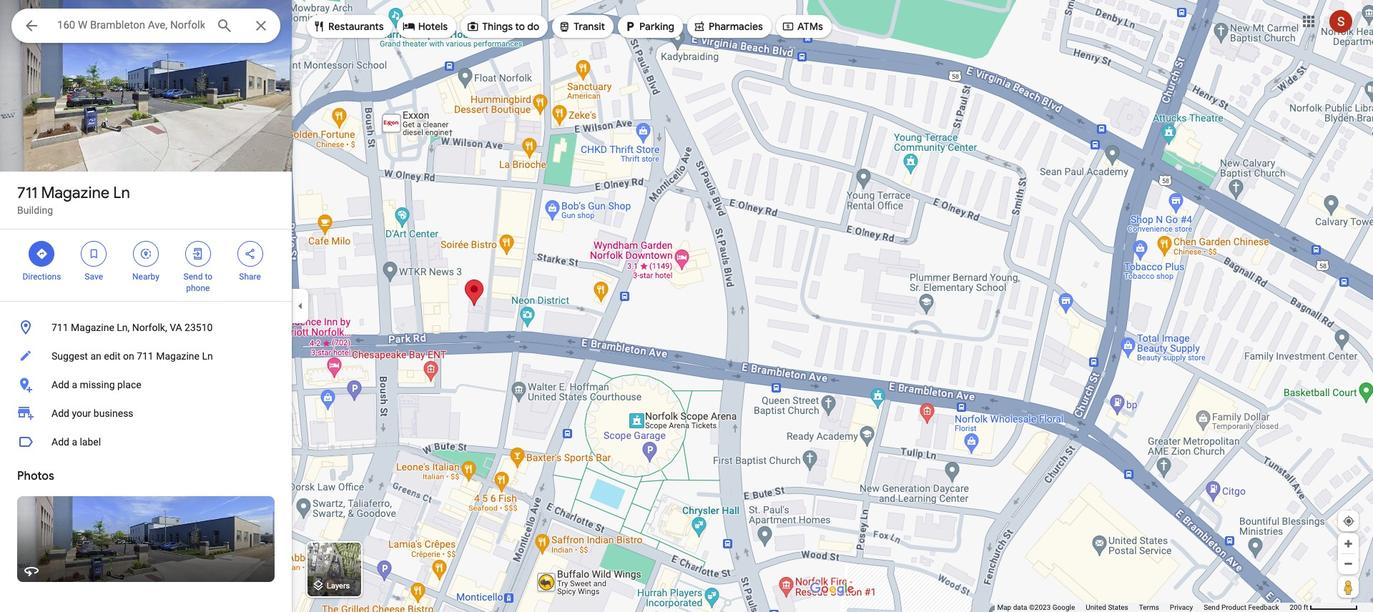 Task type: describe. For each thing, give the bounding box(es) containing it.
edit
[[104, 350, 120, 362]]

pharmacies
[[709, 20, 763, 33]]

building
[[17, 205, 53, 216]]

 search field
[[11, 9, 280, 46]]

privacy
[[1170, 604, 1193, 611]]

 restaurants
[[313, 19, 384, 34]]

160 W Brambleton Ave, Norfolk, VA 23510 field
[[11, 9, 280, 43]]

things
[[482, 20, 513, 33]]

 atms
[[782, 19, 823, 34]]


[[466, 19, 479, 34]]

add a label
[[51, 436, 101, 448]]

hotels
[[418, 20, 448, 33]]

united states button
[[1086, 603, 1128, 612]]

711 for ln
[[17, 183, 37, 203]]

711 magazine ln main content
[[0, 0, 292, 612]]

ln inside button
[[202, 350, 213, 362]]

ln,
[[117, 322, 130, 333]]

actions for 711 magazine ln region
[[0, 230, 292, 301]]

business
[[94, 408, 133, 419]]

do
[[527, 20, 539, 33]]


[[23, 16, 40, 36]]

add for add a missing place
[[51, 379, 69, 390]]

photos
[[17, 469, 54, 483]]

send to phone
[[183, 272, 212, 293]]

add for add your business
[[51, 408, 69, 419]]

 transit
[[558, 19, 605, 34]]

restaurants
[[328, 20, 384, 33]]

share
[[239, 272, 261, 282]]

23510
[[185, 322, 213, 333]]

magazine for ln
[[41, 183, 110, 203]]

711 magazine ln building
[[17, 183, 130, 216]]

 parking
[[624, 19, 674, 34]]

to inside send to phone
[[205, 272, 212, 282]]

label
[[80, 436, 101, 448]]

add a missing place button
[[0, 370, 292, 399]]

your
[[72, 408, 91, 419]]

200 ft
[[1290, 604, 1308, 611]]

 button
[[11, 9, 51, 46]]

add a label button
[[0, 428, 292, 456]]

zoom in image
[[1343, 538, 1354, 549]]

200
[[1290, 604, 1302, 611]]

200 ft button
[[1290, 604, 1358, 611]]

show your location image
[[1342, 515, 1355, 528]]

add a missing place
[[51, 379, 141, 390]]

phone
[[186, 283, 210, 293]]

map
[[997, 604, 1011, 611]]

google account: sheryl atherton  
(sheryl.atherton@adept.ai) image
[[1329, 10, 1352, 33]]

google maps element
[[0, 0, 1373, 612]]

norfolk,
[[132, 322, 167, 333]]

©2023
[[1029, 604, 1051, 611]]


[[313, 19, 325, 34]]

711 magazine ln, norfolk, va 23510 button
[[0, 313, 292, 342]]



Task type: locate. For each thing, give the bounding box(es) containing it.
add down suggest
[[51, 379, 69, 390]]

add inside 'button'
[[51, 379, 69, 390]]

send inside button
[[1204, 604, 1220, 611]]

a
[[72, 379, 77, 390], [72, 436, 77, 448]]

1 vertical spatial 711
[[51, 322, 68, 333]]


[[87, 246, 100, 262]]

3 add from the top
[[51, 436, 69, 448]]

0 vertical spatial to
[[515, 20, 525, 33]]

0 vertical spatial send
[[183, 272, 203, 282]]

711 right on at the bottom left
[[137, 350, 154, 362]]

suggest
[[51, 350, 88, 362]]

add your business link
[[0, 399, 292, 428]]

 pharmacies
[[693, 19, 763, 34]]

1 vertical spatial to
[[205, 272, 212, 282]]


[[402, 19, 415, 34]]

2 vertical spatial 711
[[137, 350, 154, 362]]

magazine for ln,
[[71, 322, 114, 333]]

1 vertical spatial add
[[51, 408, 69, 419]]

send product feedback button
[[1204, 603, 1279, 612]]

terms button
[[1139, 603, 1159, 612]]

footer
[[997, 603, 1290, 612]]

show street view coverage image
[[1338, 576, 1359, 598]]

collapse side panel image
[[292, 298, 308, 314]]

send for send product feedback
[[1204, 604, 1220, 611]]

a left missing
[[72, 379, 77, 390]]

711 inside suggest an edit on 711 magazine ln button
[[137, 350, 154, 362]]

data
[[1013, 604, 1027, 611]]

a inside 'button'
[[72, 379, 77, 390]]

transit
[[574, 20, 605, 33]]

save
[[85, 272, 103, 282]]


[[244, 246, 256, 262]]

a inside button
[[72, 436, 77, 448]]


[[191, 246, 204, 262]]

none field inside 160 w brambleton ave, norfolk, va 23510 field
[[57, 16, 205, 34]]

0 horizontal spatial ln
[[113, 183, 130, 203]]

magazine up building
[[41, 183, 110, 203]]

2 horizontal spatial 711
[[137, 350, 154, 362]]

united states
[[1086, 604, 1128, 611]]

2 add from the top
[[51, 408, 69, 419]]

product
[[1221, 604, 1246, 611]]

to left do at the left of the page
[[515, 20, 525, 33]]

on
[[123, 350, 134, 362]]

an
[[90, 350, 101, 362]]

send inside send to phone
[[183, 272, 203, 282]]

states
[[1108, 604, 1128, 611]]

711 up building
[[17, 183, 37, 203]]

zoom out image
[[1343, 559, 1354, 569]]

add inside button
[[51, 436, 69, 448]]

0 horizontal spatial to
[[205, 272, 212, 282]]

1 vertical spatial magazine
[[71, 322, 114, 333]]

a left 'label' at the left bottom
[[72, 436, 77, 448]]

magazine inside suggest an edit on 711 magazine ln button
[[156, 350, 200, 362]]

united
[[1086, 604, 1106, 611]]

711 up suggest
[[51, 322, 68, 333]]

send up the phone
[[183, 272, 203, 282]]


[[558, 19, 571, 34]]

711 magazine ln, norfolk, va 23510
[[51, 322, 213, 333]]

to
[[515, 20, 525, 33], [205, 272, 212, 282]]

1 a from the top
[[72, 379, 77, 390]]

magazine inside 711 magazine ln building
[[41, 183, 110, 203]]

1 horizontal spatial to
[[515, 20, 525, 33]]

0 horizontal spatial 711
[[17, 183, 37, 203]]

magazine
[[41, 183, 110, 203], [71, 322, 114, 333], [156, 350, 200, 362]]


[[693, 19, 706, 34]]

0 vertical spatial add
[[51, 379, 69, 390]]


[[35, 246, 48, 262]]

ln inside 711 magazine ln building
[[113, 183, 130, 203]]

add your business
[[51, 408, 133, 419]]

footer containing map data ©2023 google
[[997, 603, 1290, 612]]

0 vertical spatial 711
[[17, 183, 37, 203]]

1 add from the top
[[51, 379, 69, 390]]

magazine up 'an'
[[71, 322, 114, 333]]

map data ©2023 google
[[997, 604, 1075, 611]]

to up the phone
[[205, 272, 212, 282]]

 hotels
[[402, 19, 448, 34]]

missing
[[80, 379, 115, 390]]


[[782, 19, 794, 34]]

1 vertical spatial ln
[[202, 350, 213, 362]]

711 inside 711 magazine ln building
[[17, 183, 37, 203]]

terms
[[1139, 604, 1159, 611]]

ft
[[1303, 604, 1308, 611]]

feedback
[[1248, 604, 1279, 611]]

send product feedback
[[1204, 604, 1279, 611]]

ln
[[113, 183, 130, 203], [202, 350, 213, 362]]

privacy button
[[1170, 603, 1193, 612]]

2 a from the top
[[72, 436, 77, 448]]

google
[[1052, 604, 1075, 611]]

0 vertical spatial magazine
[[41, 183, 110, 203]]

0 horizontal spatial send
[[183, 272, 203, 282]]

711
[[17, 183, 37, 203], [51, 322, 68, 333], [137, 350, 154, 362]]

a for missing
[[72, 379, 77, 390]]

0 vertical spatial ln
[[113, 183, 130, 203]]

send
[[183, 272, 203, 282], [1204, 604, 1220, 611]]

add left 'label' at the left bottom
[[51, 436, 69, 448]]

footer inside the google maps element
[[997, 603, 1290, 612]]

1 horizontal spatial ln
[[202, 350, 213, 362]]


[[624, 19, 637, 34]]

None field
[[57, 16, 205, 34]]

to inside  things to do
[[515, 20, 525, 33]]

add
[[51, 379, 69, 390], [51, 408, 69, 419], [51, 436, 69, 448]]

parking
[[639, 20, 674, 33]]

1 vertical spatial send
[[1204, 604, 1220, 611]]

atms
[[797, 20, 823, 33]]

711 for ln,
[[51, 322, 68, 333]]

magazine down va
[[156, 350, 200, 362]]

1 horizontal spatial send
[[1204, 604, 1220, 611]]

suggest an edit on 711 magazine ln
[[51, 350, 213, 362]]

va
[[170, 322, 182, 333]]

layers
[[327, 582, 350, 591]]

suggest an edit on 711 magazine ln button
[[0, 342, 292, 370]]

nearby
[[132, 272, 159, 282]]

send left the product
[[1204, 604, 1220, 611]]

send for send to phone
[[183, 272, 203, 282]]

directions
[[23, 272, 61, 282]]

place
[[117, 379, 141, 390]]

1 horizontal spatial 711
[[51, 322, 68, 333]]

1 vertical spatial a
[[72, 436, 77, 448]]

add left your
[[51, 408, 69, 419]]

0 vertical spatial a
[[72, 379, 77, 390]]

 things to do
[[466, 19, 539, 34]]

2 vertical spatial add
[[51, 436, 69, 448]]

magazine inside 711 magazine ln, norfolk, va 23510 "button"
[[71, 322, 114, 333]]

a for label
[[72, 436, 77, 448]]

2 vertical spatial magazine
[[156, 350, 200, 362]]

711 inside 711 magazine ln, norfolk, va 23510 "button"
[[51, 322, 68, 333]]


[[139, 246, 152, 262]]

add for add a label
[[51, 436, 69, 448]]



Task type: vqa. For each thing, say whether or not it's contained in the screenshot.


